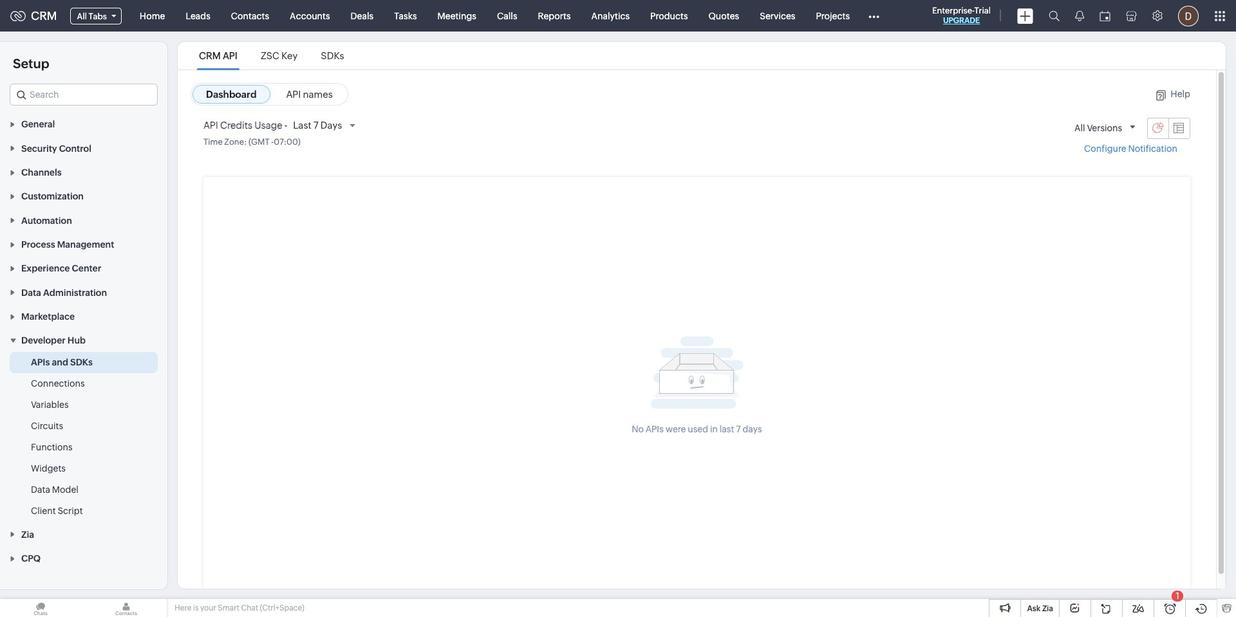 Task type: describe. For each thing, give the bounding box(es) containing it.
Other Modules field
[[861, 5, 888, 26]]

signals image
[[1076, 10, 1085, 21]]

Search text field
[[10, 84, 157, 105]]

contacts image
[[86, 600, 167, 618]]



Task type: locate. For each thing, give the bounding box(es) containing it.
None field
[[62, 5, 129, 27], [10, 84, 158, 106], [1070, 117, 1143, 139], [62, 5, 129, 27], [1070, 117, 1143, 139]]

list
[[187, 42, 356, 70]]

signals element
[[1068, 0, 1092, 32]]

region
[[0, 353, 167, 523]]

profile image
[[1179, 5, 1199, 26]]

chats image
[[0, 600, 81, 618]]

create menu element
[[1010, 0, 1042, 31]]

create menu image
[[1018, 8, 1034, 24]]

search element
[[1042, 0, 1068, 32]]

profile element
[[1171, 0, 1207, 31]]

none field search
[[10, 84, 158, 106]]

logo image
[[10, 11, 26, 21]]

search image
[[1049, 10, 1060, 21]]

calendar image
[[1100, 11, 1111, 21]]



Task type: vqa. For each thing, say whether or not it's contained in the screenshot.
the bottom Related
no



